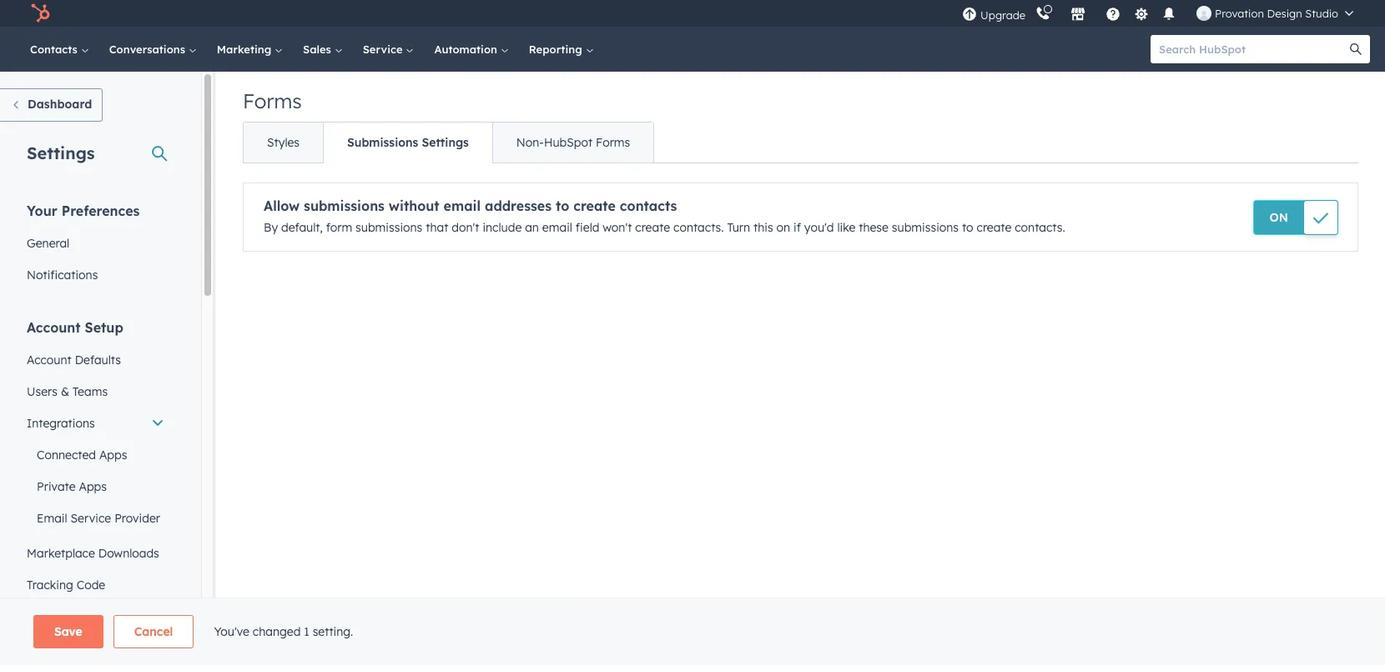 Task type: describe. For each thing, give the bounding box(es) containing it.
like
[[837, 220, 856, 235]]

changed
[[253, 625, 301, 640]]

submissions down without
[[356, 220, 423, 235]]

default,
[[281, 220, 323, 235]]

users & teams link
[[17, 376, 174, 408]]

1 horizontal spatial email
[[542, 220, 572, 235]]

search button
[[1342, 35, 1370, 63]]

security
[[27, 642, 71, 657]]

design
[[1267, 7, 1302, 20]]

form
[[326, 220, 352, 235]]

teams
[[72, 385, 108, 400]]

notifications link
[[17, 260, 174, 291]]

0 vertical spatial forms
[[243, 88, 302, 113]]

provation design studio
[[1215, 7, 1339, 20]]

account setup element
[[17, 319, 174, 665]]

submissions
[[347, 135, 418, 150]]

styles link
[[244, 123, 323, 163]]

hubspot
[[544, 135, 593, 150]]

tracking code
[[27, 578, 105, 593]]

turn
[[727, 220, 750, 235]]

1 horizontal spatial to
[[962, 220, 974, 235]]

submissions settings link
[[323, 123, 492, 163]]

marketplaces button
[[1061, 0, 1096, 27]]

0 vertical spatial to
[[556, 198, 569, 214]]

general
[[27, 236, 69, 251]]

this
[[754, 220, 773, 235]]

1 horizontal spatial settings
[[422, 135, 469, 150]]

search image
[[1350, 43, 1362, 55]]

connected apps link
[[17, 440, 174, 471]]

your preferences
[[27, 203, 140, 219]]

james peterson image
[[1197, 6, 1212, 21]]

service link
[[353, 27, 424, 72]]

non-
[[516, 135, 544, 150]]

1 vertical spatial forms
[[596, 135, 630, 150]]

upgrade
[[981, 8, 1026, 21]]

cancel button
[[113, 616, 194, 649]]

settings link
[[1131, 5, 1152, 22]]

email
[[37, 512, 67, 527]]

menu containing provation design studio
[[961, 0, 1365, 27]]

defaults
[[75, 353, 121, 368]]

allow
[[264, 198, 300, 214]]

tracking
[[27, 578, 73, 593]]

won't
[[603, 220, 632, 235]]

contacts link
[[20, 27, 99, 72]]

studio
[[1305, 7, 1339, 20]]

privacy & consent link
[[17, 602, 174, 633]]

private
[[37, 480, 76, 495]]

navigation containing styles
[[243, 122, 655, 164]]

allow submissions without email addresses to create contacts by default, form submissions that don't include an email field won't create contacts. turn this on if you'd like these submissions to create contacts.
[[264, 198, 1065, 235]]

2 horizontal spatial create
[[977, 220, 1012, 235]]

if
[[794, 220, 801, 235]]

without
[[389, 198, 440, 214]]

privacy & consent
[[27, 610, 127, 625]]

service inside "link"
[[363, 43, 406, 56]]

dashboard
[[28, 97, 92, 112]]

settings image
[[1134, 7, 1149, 22]]

tracking code link
[[17, 570, 174, 602]]

marketplace downloads
[[27, 547, 159, 562]]

Search HubSpot search field
[[1151, 35, 1355, 63]]

setup
[[85, 320, 123, 336]]

non-hubspot forms
[[516, 135, 630, 150]]

connected apps
[[37, 448, 127, 463]]

notifications image
[[1162, 8, 1177, 23]]

you've
[[214, 625, 249, 640]]

security link
[[17, 633, 174, 665]]

sales link
[[293, 27, 353, 72]]

provider
[[114, 512, 160, 527]]

automation
[[434, 43, 501, 56]]

users
[[27, 385, 58, 400]]

marketplaces image
[[1071, 8, 1086, 23]]

include
[[483, 220, 522, 235]]

provation design studio button
[[1187, 0, 1364, 27]]

1
[[304, 625, 309, 640]]

non-hubspot forms link
[[492, 123, 654, 163]]

marketplace downloads link
[[17, 538, 174, 570]]

code
[[77, 578, 105, 593]]

calling icon button
[[1029, 3, 1057, 24]]

conversations link
[[99, 27, 207, 72]]

email service provider link
[[17, 503, 174, 535]]

notifications button
[[1155, 0, 1183, 27]]

setting.
[[313, 625, 353, 640]]

save button
[[33, 616, 103, 649]]



Task type: locate. For each thing, give the bounding box(es) containing it.
help image
[[1106, 8, 1121, 23]]

&
[[61, 385, 69, 400], [70, 610, 79, 625]]

0 horizontal spatial service
[[71, 512, 111, 527]]

integrations button
[[17, 408, 174, 440]]

0 vertical spatial service
[[363, 43, 406, 56]]

these
[[859, 220, 889, 235]]

apps for private apps
[[79, 480, 107, 495]]

0 horizontal spatial email
[[444, 198, 481, 214]]

apps
[[99, 448, 127, 463], [79, 480, 107, 495]]

apps up the email service provider link
[[79, 480, 107, 495]]

by
[[264, 220, 278, 235]]

1 vertical spatial email
[[542, 220, 572, 235]]

submissions settings
[[347, 135, 469, 150]]

0 vertical spatial account
[[27, 320, 81, 336]]

0 horizontal spatial contacts.
[[673, 220, 724, 235]]

submissions
[[304, 198, 385, 214], [356, 220, 423, 235], [892, 220, 959, 235]]

2 contacts. from the left
[[1015, 220, 1065, 235]]

1 vertical spatial to
[[962, 220, 974, 235]]

1 contacts. from the left
[[673, 220, 724, 235]]

& for users
[[61, 385, 69, 400]]

0 vertical spatial email
[[444, 198, 481, 214]]

service inside account setup element
[[71, 512, 111, 527]]

submissions up form
[[304, 198, 385, 214]]

marketing link
[[207, 27, 293, 72]]

integrations
[[27, 416, 95, 431]]

sales
[[303, 43, 334, 56]]

reporting
[[529, 43, 585, 56]]

account for account defaults
[[27, 353, 72, 368]]

1 horizontal spatial forms
[[596, 135, 630, 150]]

service down private apps link
[[71, 512, 111, 527]]

0 horizontal spatial settings
[[27, 143, 95, 164]]

notifications
[[27, 268, 98, 283]]

private apps
[[37, 480, 107, 495]]

1 vertical spatial apps
[[79, 480, 107, 495]]

apps down integrations button
[[99, 448, 127, 463]]

preferences
[[62, 203, 140, 219]]

styles
[[267, 135, 300, 150]]

settings down dashboard
[[27, 143, 95, 164]]

0 vertical spatial apps
[[99, 448, 127, 463]]

email service provider
[[37, 512, 160, 527]]

settings
[[422, 135, 469, 150], [27, 143, 95, 164]]

your preferences element
[[17, 202, 174, 291]]

2 account from the top
[[27, 353, 72, 368]]

settings right submissions on the top left of page
[[422, 135, 469, 150]]

account defaults link
[[17, 345, 174, 376]]

create
[[573, 198, 616, 214], [635, 220, 670, 235], [977, 220, 1012, 235]]

your
[[27, 203, 57, 219]]

provation
[[1215, 7, 1264, 20]]

1 vertical spatial service
[[71, 512, 111, 527]]

account up users
[[27, 353, 72, 368]]

automation link
[[424, 27, 519, 72]]

conversations
[[109, 43, 188, 56]]

field
[[576, 220, 599, 235]]

account up account defaults
[[27, 320, 81, 336]]

forms up the styles link at the left top of the page
[[243, 88, 302, 113]]

on
[[777, 220, 790, 235]]

& for privacy
[[70, 610, 79, 625]]

users & teams
[[27, 385, 108, 400]]

privacy
[[27, 610, 67, 625]]

connected
[[37, 448, 96, 463]]

service
[[363, 43, 406, 56], [71, 512, 111, 527]]

general link
[[17, 228, 174, 260]]

hubspot image
[[30, 3, 50, 23]]

1 horizontal spatial create
[[635, 220, 670, 235]]

marketing
[[217, 43, 275, 56]]

contacts
[[620, 198, 677, 214]]

calling icon image
[[1036, 7, 1051, 22]]

help button
[[1099, 0, 1128, 27]]

hubspot link
[[20, 3, 63, 23]]

email right an
[[542, 220, 572, 235]]

that
[[426, 220, 448, 235]]

menu
[[961, 0, 1365, 27]]

0 horizontal spatial &
[[61, 385, 69, 400]]

private apps link
[[17, 471, 174, 503]]

account for account setup
[[27, 320, 81, 336]]

dashboard link
[[0, 88, 103, 122]]

1 horizontal spatial &
[[70, 610, 79, 625]]

0 vertical spatial &
[[61, 385, 69, 400]]

0 horizontal spatial create
[[573, 198, 616, 214]]

account setup
[[27, 320, 123, 336]]

don't
[[452, 220, 479, 235]]

1 vertical spatial &
[[70, 610, 79, 625]]

you've changed 1 setting.
[[214, 625, 353, 640]]

& right the privacy
[[70, 610, 79, 625]]

marketplace
[[27, 547, 95, 562]]

1 account from the top
[[27, 320, 81, 336]]

forms right hubspot
[[596, 135, 630, 150]]

downloads
[[98, 547, 159, 562]]

contacts.
[[673, 220, 724, 235], [1015, 220, 1065, 235]]

1 vertical spatial account
[[27, 353, 72, 368]]

email up don't
[[444, 198, 481, 214]]

contacts
[[30, 43, 81, 56]]

navigation
[[243, 122, 655, 164]]

submissions right these on the right top of the page
[[892, 220, 959, 235]]

0 horizontal spatial to
[[556, 198, 569, 214]]

1 horizontal spatial contacts.
[[1015, 220, 1065, 235]]

upgrade image
[[962, 7, 977, 22]]

save
[[54, 625, 82, 640]]

you'd
[[804, 220, 834, 235]]

0 horizontal spatial forms
[[243, 88, 302, 113]]

account defaults
[[27, 353, 121, 368]]

addresses
[[485, 198, 552, 214]]

1 horizontal spatial service
[[363, 43, 406, 56]]

forms
[[243, 88, 302, 113], [596, 135, 630, 150]]

service right sales link
[[363, 43, 406, 56]]

on
[[1270, 210, 1289, 225]]

apps for connected apps
[[99, 448, 127, 463]]

consent
[[82, 610, 127, 625]]

an
[[525, 220, 539, 235]]

reporting link
[[519, 27, 604, 72]]

& right users
[[61, 385, 69, 400]]



Task type: vqa. For each thing, say whether or not it's contained in the screenshot.
'Account' associated with Account Defaults
yes



